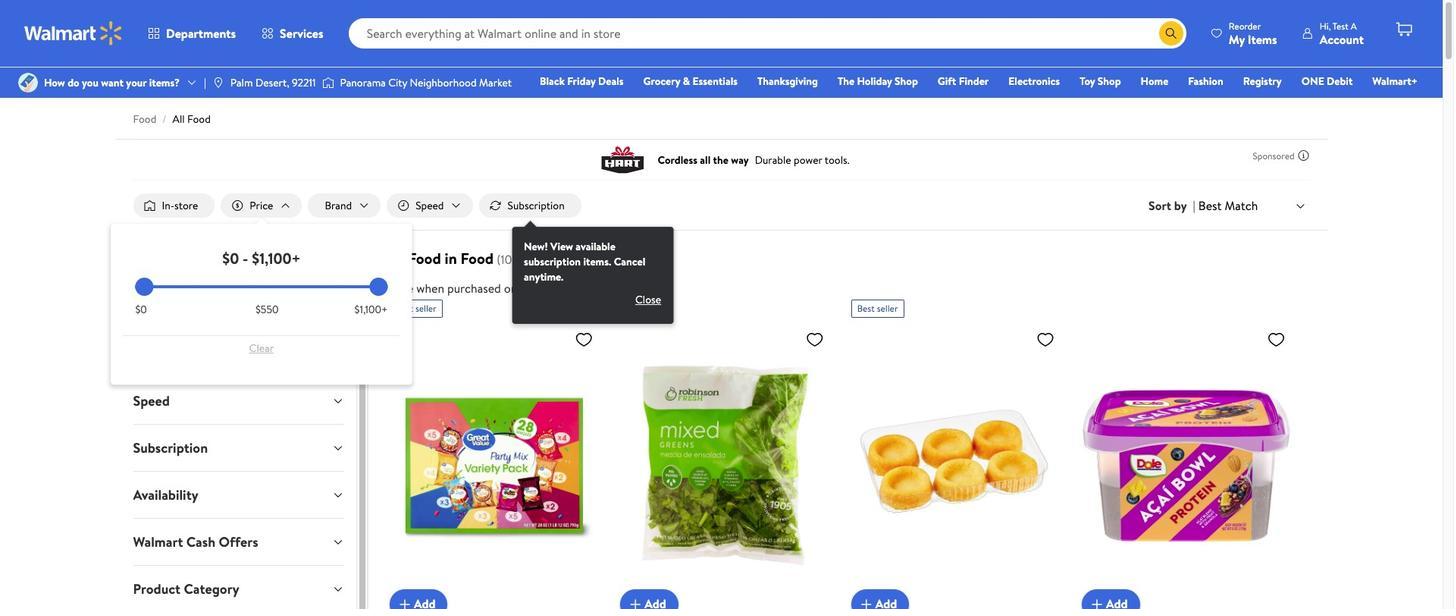 Task type: locate. For each thing, give the bounding box(es) containing it.
category
[[184, 580, 239, 598]]

1 horizontal spatial |
[[1193, 197, 1196, 214]]

$0 range field
[[135, 285, 388, 288]]

do
[[68, 75, 79, 90]]

1 add to cart image from the left
[[396, 595, 414, 609]]

items.
[[584, 254, 612, 269]]

food right /
[[187, 111, 211, 127]]

0 vertical spatial $0
[[222, 248, 239, 269]]

dole acai bowls frozen protein acai blend with fruit and granola, 6 oz image
[[1082, 324, 1292, 607]]

essentials
[[693, 74, 738, 89]]

walmart cash offers tab
[[121, 519, 356, 565]]

1 vertical spatial speed button
[[121, 378, 356, 424]]

2 best seller from the left
[[627, 302, 668, 315]]

0 horizontal spatial shop
[[895, 74, 918, 89]]

best seller for great value variety pack party mixes 28 count, 1 oz image
[[396, 302, 437, 315]]

sort by |
[[1149, 197, 1196, 214]]

2 vertical spatial tab
[[121, 331, 356, 377]]

departments
[[166, 25, 236, 42]]

subscription button
[[479, 193, 581, 218]]

walmart+ link
[[1366, 73, 1425, 89]]

0 horizontal spatial add to cart image
[[396, 595, 414, 609]]

subscription up new! on the top of page
[[508, 198, 565, 213]]

-
[[243, 248, 248, 269]]

tab up $0 range field
[[121, 237, 356, 283]]

best match button
[[1196, 196, 1310, 216]]

food / all food
[[133, 111, 211, 127]]

 image
[[18, 73, 38, 93], [322, 75, 334, 90]]

1 horizontal spatial price
[[387, 280, 414, 297]]

your
[[126, 75, 147, 90]]

brand
[[325, 198, 352, 213]]

one
[[1302, 74, 1325, 89]]

food link
[[133, 111, 156, 127]]

speed
[[416, 198, 444, 213], [133, 391, 170, 410]]

1 horizontal spatial best seller
[[627, 302, 668, 315]]

all food in food (1000+)
[[387, 248, 538, 269]]

&
[[683, 74, 690, 89]]

store
[[174, 198, 198, 213]]

0 horizontal spatial speed
[[133, 391, 170, 410]]

desert,
[[256, 75, 289, 90]]

 image left how
[[18, 73, 38, 93]]

product category tab
[[121, 566, 356, 609]]

0 horizontal spatial $0
[[135, 302, 147, 317]]

1 vertical spatial price
[[387, 280, 414, 297]]

2 shop from the left
[[1098, 74, 1121, 89]]

0 vertical spatial all
[[173, 111, 185, 127]]

0 horizontal spatial price
[[250, 198, 273, 213]]

sort and filter section element
[[115, 181, 1328, 324]]

$0
[[222, 248, 239, 269], [135, 302, 147, 317]]

fresh mixed greens, 16 oz image
[[621, 324, 830, 607]]

1 horizontal spatial seller
[[646, 302, 668, 315]]

0 vertical spatial |
[[204, 75, 206, 90]]

thanksgiving
[[758, 74, 818, 89]]

best
[[1199, 197, 1222, 214], [396, 302, 413, 315], [627, 302, 644, 315], [858, 302, 875, 315]]

seller for great value variety pack party mixes 28 count, 1 oz image
[[416, 302, 437, 315]]

items?
[[149, 75, 180, 90]]

1 vertical spatial $0
[[135, 302, 147, 317]]

1 horizontal spatial $1,100+
[[355, 302, 388, 317]]

all right /
[[173, 111, 185, 127]]

subscription up availability
[[133, 438, 208, 457]]

1 vertical spatial |
[[1193, 197, 1196, 214]]

tab up the clear
[[121, 284, 356, 330]]

1 horizontal spatial $0
[[222, 248, 239, 269]]

0 horizontal spatial seller
[[416, 302, 437, 315]]

match
[[1225, 197, 1259, 214]]

food
[[133, 111, 156, 127], [187, 111, 211, 127], [408, 248, 441, 269], [461, 248, 494, 269]]

add to cart image for dole acai bowls frozen protein acai blend with fruit and granola, 6 oz 'image'
[[1088, 595, 1107, 609]]

all
[[173, 111, 185, 127], [387, 248, 405, 269]]

close
[[636, 292, 661, 307]]

shop right holiday
[[895, 74, 918, 89]]

food left in
[[408, 248, 441, 269]]

one debit
[[1302, 74, 1353, 89]]

1 vertical spatial tab
[[121, 284, 356, 330]]

0 vertical spatial speed
[[416, 198, 444, 213]]

| right by at the top right
[[1193, 197, 1196, 214]]

1 horizontal spatial speed
[[416, 198, 444, 213]]

price inside dropdown button
[[250, 198, 273, 213]]

subscription tab
[[121, 425, 356, 471]]

ad disclaimer and feedback for skylinedisplayad image
[[1298, 149, 1310, 162]]

shop right the toy at top right
[[1098, 74, 1121, 89]]

walmart+
[[1373, 74, 1418, 89]]

1 horizontal spatial  image
[[322, 75, 334, 90]]

| left palm at top left
[[204, 75, 206, 90]]

0 vertical spatial tab
[[121, 237, 356, 283]]

3 seller from the left
[[877, 302, 898, 315]]

tab up "speed" tab
[[121, 331, 356, 377]]

add to cart image for fresh mixed greens, 16 oz image
[[627, 595, 645, 609]]

2 add to cart image from the left
[[858, 595, 876, 609]]

when
[[417, 280, 445, 297]]

availability tab
[[121, 472, 356, 518]]

0 horizontal spatial $1,100+
[[252, 248, 301, 269]]

price for price when purchased online
[[387, 280, 414, 297]]

by
[[1175, 197, 1187, 214]]

fashion link
[[1182, 73, 1231, 89]]

0 vertical spatial speed button
[[387, 193, 473, 218]]

2 seller from the left
[[646, 302, 668, 315]]

2 add to cart image from the left
[[1088, 595, 1107, 609]]

1 horizontal spatial speed button
[[387, 193, 473, 218]]

offers
[[219, 532, 258, 551]]

0 horizontal spatial add to cart image
[[627, 595, 645, 609]]

all left in
[[387, 248, 405, 269]]

1 seller from the left
[[416, 302, 437, 315]]

3 best seller from the left
[[858, 302, 898, 315]]

palm desert, 92211
[[230, 75, 316, 90]]

subscription
[[508, 198, 565, 213], [133, 438, 208, 457]]

0 horizontal spatial  image
[[18, 73, 38, 93]]

1 vertical spatial all
[[387, 248, 405, 269]]

best for freshness guaranteed, vanilla, dessert shells, 5 oz, 6 count image
[[858, 302, 875, 315]]

speed inside tab
[[133, 391, 170, 410]]

you
[[82, 75, 99, 90]]

product category
[[133, 580, 239, 598]]

fashion
[[1189, 74, 1224, 89]]

walmart image
[[24, 21, 123, 46]]

add to cart image
[[627, 595, 645, 609], [858, 595, 876, 609]]

price
[[250, 198, 273, 213], [387, 280, 414, 297]]

speed button
[[387, 193, 473, 218], [121, 378, 356, 424]]

market
[[479, 75, 512, 90]]

 image for panorama
[[322, 75, 334, 90]]

best seller
[[396, 302, 437, 315], [627, 302, 668, 315], [858, 302, 898, 315]]

1 shop from the left
[[895, 74, 918, 89]]

services button
[[249, 15, 336, 52]]

0 vertical spatial price
[[250, 198, 273, 213]]

toy shop link
[[1073, 73, 1128, 89]]

cart contains 0 items total amount $0.00 image
[[1396, 20, 1414, 39]]

| inside sort and filter section element
[[1193, 197, 1196, 214]]

home link
[[1134, 73, 1176, 89]]

add to cart image
[[396, 595, 414, 609], [1088, 595, 1107, 609]]

the holiday shop link
[[831, 73, 925, 89]]

1 horizontal spatial add to cart image
[[1088, 595, 1107, 609]]

account
[[1320, 31, 1364, 47]]

1 best seller from the left
[[396, 302, 437, 315]]

gift finder link
[[931, 73, 996, 89]]

gift
[[938, 74, 957, 89]]

$550
[[256, 302, 279, 317]]

new! view available subscription items. cancel anytime. close
[[524, 239, 661, 307]]

/
[[163, 111, 167, 127]]

electronics link
[[1002, 73, 1067, 89]]

registry link
[[1237, 73, 1289, 89]]

view
[[551, 239, 573, 254]]

my
[[1229, 31, 1245, 47]]

reorder my items
[[1229, 19, 1278, 47]]

food right in
[[461, 248, 494, 269]]

grocery
[[644, 74, 681, 89]]

toy shop
[[1080, 74, 1121, 89]]

2 horizontal spatial best seller
[[858, 302, 898, 315]]

 image
[[212, 77, 224, 89]]

new!
[[524, 239, 548, 254]]

speed button up the subscription tab
[[121, 378, 356, 424]]

2 horizontal spatial seller
[[877, 302, 898, 315]]

1 horizontal spatial subscription
[[508, 198, 565, 213]]

grocery & essentials
[[644, 74, 738, 89]]

1 horizontal spatial all
[[387, 248, 405, 269]]

price left when
[[387, 280, 414, 297]]

speed button up in
[[387, 193, 473, 218]]

availability button
[[121, 472, 356, 518]]

shop
[[895, 74, 918, 89], [1098, 74, 1121, 89]]

1 add to cart image from the left
[[627, 595, 645, 609]]

add to cart image for great value variety pack party mixes 28 count, 1 oz image
[[396, 595, 414, 609]]

price up $0 - $1,100+
[[250, 198, 273, 213]]

clear
[[249, 341, 274, 356]]

1 horizontal spatial add to cart image
[[858, 595, 876, 609]]

freshness guaranteed, vanilla, dessert shells, 5 oz, 6 count image
[[851, 324, 1061, 607]]

0 horizontal spatial subscription
[[133, 438, 208, 457]]

 image right 92211 at top left
[[322, 75, 334, 90]]

tab
[[121, 237, 356, 283], [121, 284, 356, 330], [121, 331, 356, 377]]

1 vertical spatial subscription
[[133, 438, 208, 457]]

0 horizontal spatial best seller
[[396, 302, 437, 315]]

1 vertical spatial speed
[[133, 391, 170, 410]]

Search search field
[[349, 18, 1187, 49]]

subscription button
[[121, 425, 356, 471]]

grocery & essentials link
[[637, 73, 745, 89]]

1 horizontal spatial shop
[[1098, 74, 1121, 89]]

0 vertical spatial subscription
[[508, 198, 565, 213]]



Task type: describe. For each thing, give the bounding box(es) containing it.
1 tab from the top
[[121, 237, 356, 283]]

search icon image
[[1166, 27, 1178, 39]]

price for price
[[250, 198, 273, 213]]

speed inside sort and filter section element
[[416, 198, 444, 213]]

finder
[[959, 74, 989, 89]]

price button
[[221, 193, 302, 218]]

best seller for freshness guaranteed, vanilla, dessert shells, 5 oz, 6 count image
[[858, 302, 898, 315]]

brand button
[[308, 193, 381, 218]]

price when purchased online
[[387, 280, 536, 297]]

electronics
[[1009, 74, 1060, 89]]

how do you want your items?
[[44, 75, 180, 90]]

available
[[576, 239, 616, 254]]

holiday
[[857, 74, 892, 89]]

city
[[388, 75, 407, 90]]

in-
[[162, 198, 174, 213]]

cancel
[[614, 254, 646, 269]]

 image for how
[[18, 73, 38, 93]]

subscription
[[524, 254, 581, 269]]

the
[[838, 74, 855, 89]]

the holiday shop
[[838, 74, 918, 89]]

best for fresh mixed greens, 16 oz image
[[627, 302, 644, 315]]

in
[[445, 248, 457, 269]]

gift finder
[[938, 74, 989, 89]]

a
[[1351, 19, 1357, 32]]

92211
[[292, 75, 316, 90]]

3 tab from the top
[[121, 331, 356, 377]]

clear search field text image
[[1141, 27, 1153, 39]]

anytime.
[[524, 269, 564, 284]]

add to favorites list, great value variety pack party mixes 28 count, 1 oz image
[[575, 330, 593, 349]]

services
[[280, 25, 324, 42]]

walmart cash offers
[[133, 532, 258, 551]]

in-store button
[[133, 193, 215, 218]]

add to favorites list, dole acai bowls frozen protein acai blend with fruit and granola, 6 oz image
[[1268, 330, 1286, 349]]

panorama city neighborhood market
[[340, 75, 512, 90]]

seller for freshness guaranteed, vanilla, dessert shells, 5 oz, 6 count image
[[877, 302, 898, 315]]

palm
[[230, 75, 253, 90]]

availability
[[133, 485, 198, 504]]

black
[[540, 74, 565, 89]]

walmart cash offers button
[[121, 519, 356, 565]]

0 vertical spatial $1,100+
[[252, 248, 301, 269]]

0 horizontal spatial all
[[173, 111, 185, 127]]

add to cart image for freshness guaranteed, vanilla, dessert shells, 5 oz, 6 count image
[[858, 595, 876, 609]]

all food link
[[173, 111, 211, 127]]

online
[[504, 280, 536, 297]]

legal information image
[[542, 282, 554, 294]]

friday
[[568, 74, 596, 89]]

shop inside 'link'
[[895, 74, 918, 89]]

sort
[[1149, 197, 1172, 214]]

one debit link
[[1295, 73, 1360, 89]]

$0 for $0 - $1,100+
[[222, 248, 239, 269]]

1 vertical spatial $1,100+
[[355, 302, 388, 317]]

$1100 range field
[[135, 285, 388, 288]]

items
[[1248, 31, 1278, 47]]

subscription inside subscription dropdown button
[[133, 438, 208, 457]]

clear button
[[135, 336, 388, 360]]

neighborhood
[[410, 75, 477, 90]]

hi,
[[1320, 19, 1331, 32]]

in-store
[[162, 198, 198, 213]]

black friday deals link
[[533, 73, 631, 89]]

black friday deals
[[540, 74, 624, 89]]

home
[[1141, 74, 1169, 89]]

great value variety pack party mixes 28 count, 1 oz image
[[390, 324, 599, 607]]

departments button
[[135, 15, 249, 52]]

Walmart Site-Wide search field
[[349, 18, 1187, 49]]

subscription inside subscription button
[[508, 198, 565, 213]]

speed tab
[[121, 378, 356, 424]]

hi, test a account
[[1320, 19, 1364, 47]]

debit
[[1327, 74, 1353, 89]]

seller for fresh mixed greens, 16 oz image
[[646, 302, 668, 315]]

add to favorites list, freshness guaranteed, vanilla, dessert shells, 5 oz, 6 count image
[[1037, 330, 1055, 349]]

best inside popup button
[[1199, 197, 1222, 214]]

thanksgiving link
[[751, 73, 825, 89]]

sponsored
[[1253, 149, 1295, 162]]

$0 for $0
[[135, 302, 147, 317]]

add to favorites list, fresh mixed greens, 16 oz image
[[806, 330, 824, 349]]

0 horizontal spatial |
[[204, 75, 206, 90]]

toy
[[1080, 74, 1096, 89]]

walmart
[[133, 532, 183, 551]]

best for great value variety pack party mixes 28 count, 1 oz image
[[396, 302, 413, 315]]

how
[[44, 75, 65, 90]]

2 tab from the top
[[121, 284, 356, 330]]

purchased
[[447, 280, 501, 297]]

close button
[[623, 288, 674, 312]]

food left /
[[133, 111, 156, 127]]

cash
[[186, 532, 216, 551]]

0 horizontal spatial speed button
[[121, 378, 356, 424]]

registry
[[1244, 74, 1282, 89]]

reorder
[[1229, 19, 1262, 32]]

product category button
[[121, 566, 356, 609]]

product
[[133, 580, 181, 598]]

$0 - $1,100+
[[222, 248, 301, 269]]

panorama
[[340, 75, 386, 90]]

test
[[1333, 19, 1349, 32]]

best seller for fresh mixed greens, 16 oz image
[[627, 302, 668, 315]]



Task type: vqa. For each thing, say whether or not it's contained in the screenshot.
left $1,100+
yes



